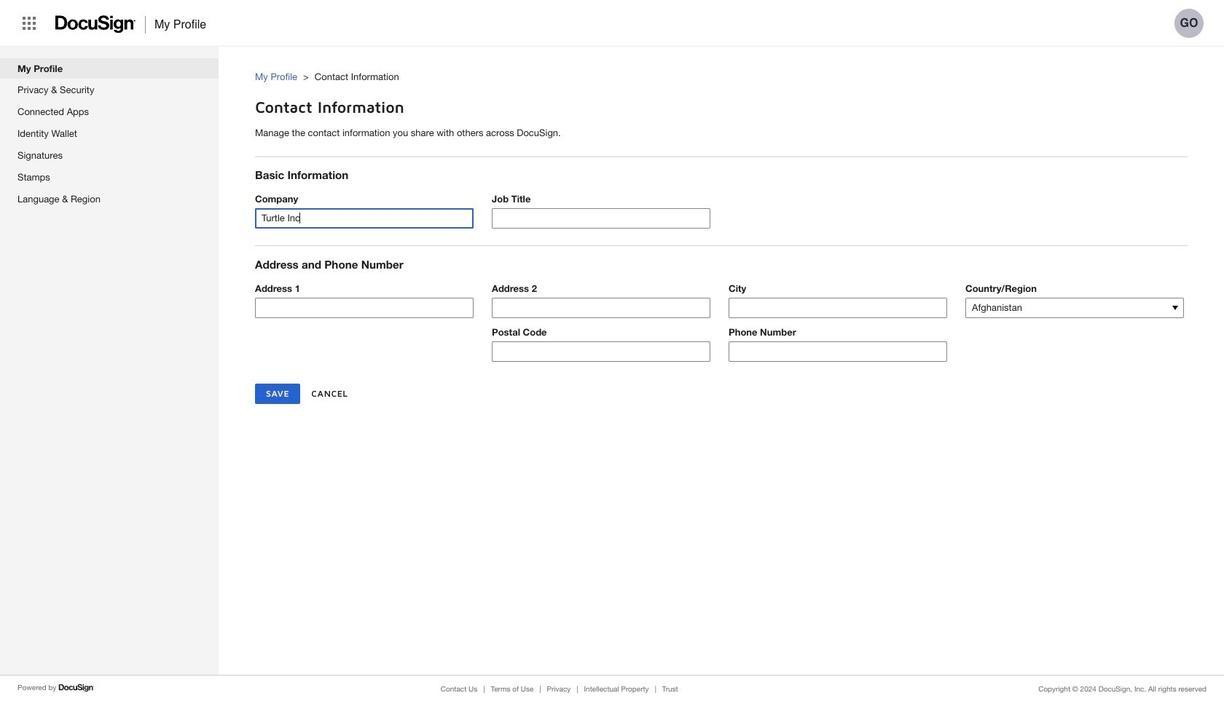 Task type: locate. For each thing, give the bounding box(es) containing it.
None text field
[[256, 209, 473, 228], [729, 299, 947, 318], [256, 209, 473, 228], [729, 299, 947, 318]]

breadcrumb region
[[255, 56, 1224, 87]]

None text field
[[493, 209, 710, 228], [256, 299, 473, 318], [493, 299, 710, 318], [493, 342, 710, 361], [729, 342, 947, 361], [493, 209, 710, 228], [256, 299, 473, 318], [493, 299, 710, 318], [493, 342, 710, 361], [729, 342, 947, 361]]

docusign image
[[55, 11, 136, 38], [59, 683, 95, 694]]



Task type: vqa. For each thing, say whether or not it's contained in the screenshot.
Default profile image
no



Task type: describe. For each thing, give the bounding box(es) containing it.
1 vertical spatial docusign image
[[59, 683, 95, 694]]

0 vertical spatial docusign image
[[55, 11, 136, 38]]



